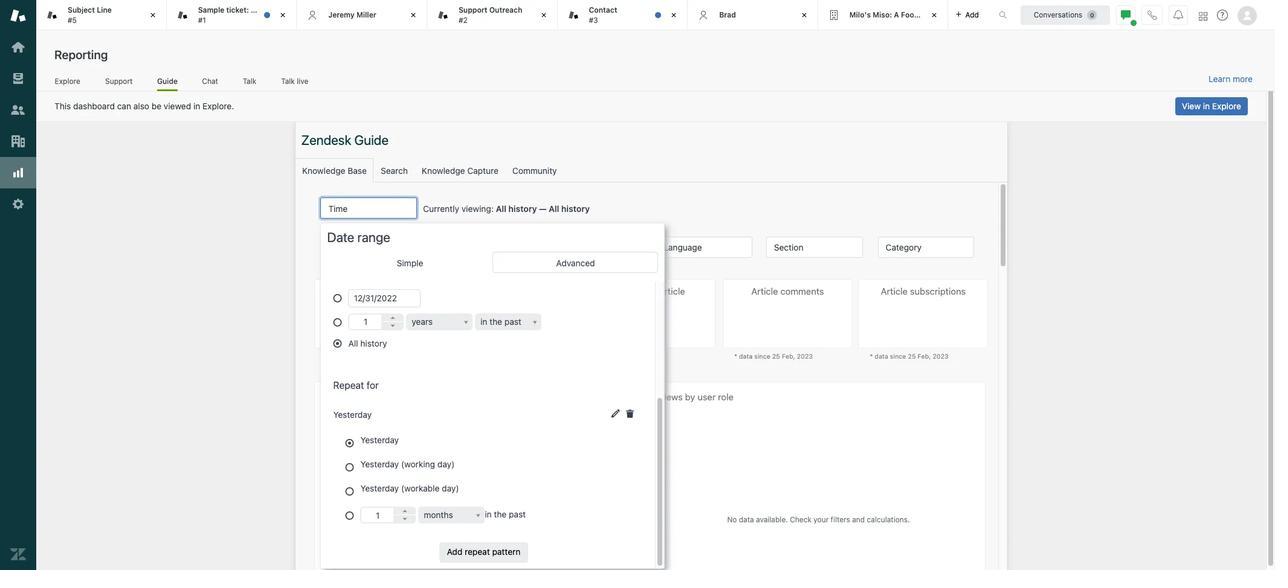 Task type: vqa. For each thing, say whether or not it's contained in the screenshot.
LEARN MORE
yes



Task type: describe. For each thing, give the bounding box(es) containing it.
close image for subject line
[[147, 9, 159, 21]]

add button
[[949, 0, 986, 30]]

contact #3
[[589, 5, 617, 24]]

a
[[894, 10, 899, 19]]

this
[[54, 101, 71, 111]]

chat link
[[202, 77, 218, 89]]

zendesk image
[[10, 547, 26, 563]]

foodlez
[[901, 10, 929, 19]]

milo's miso: a foodlez subsidiary
[[850, 10, 969, 19]]

2 close image from the left
[[668, 9, 680, 21]]

support outreach #2
[[459, 5, 522, 24]]

1 close image from the left
[[277, 9, 289, 21]]

sample ticket: meet the ticket #1
[[198, 5, 304, 24]]

close image inside 'jeremy miller' tab
[[407, 9, 419, 21]]

close image for support outreach
[[538, 9, 550, 21]]

#3
[[589, 15, 598, 24]]

conversations
[[1034, 10, 1083, 19]]

explore inside button
[[1212, 101, 1242, 111]]

outreach
[[489, 5, 522, 15]]

explore link
[[54, 77, 81, 89]]

view
[[1182, 101, 1201, 111]]

talk for talk live
[[281, 77, 295, 86]]

milo's
[[850, 10, 871, 19]]

brad
[[719, 10, 736, 19]]

view in explore
[[1182, 101, 1242, 111]]

guide
[[157, 77, 178, 86]]

miller
[[357, 10, 376, 19]]

conversations button
[[1021, 5, 1110, 24]]

this dashboard can also be viewed in explore.
[[54, 101, 234, 111]]

tabs tab list
[[36, 0, 986, 30]]

admin image
[[10, 196, 26, 212]]

support link
[[105, 77, 133, 89]]

jeremy miller
[[328, 10, 376, 19]]

chat
[[202, 77, 218, 86]]

support for support
[[105, 77, 133, 86]]

notifications image
[[1174, 10, 1184, 20]]

talk for talk
[[243, 77, 256, 86]]

add
[[966, 10, 979, 19]]

subsidiary
[[931, 10, 969, 19]]

1 in from the left
[[193, 101, 200, 111]]

zendesk support image
[[10, 8, 26, 24]]

milo's miso: a foodlez subsidiary tab
[[818, 0, 969, 30]]

subject
[[68, 5, 95, 15]]

jeremy miller tab
[[297, 0, 427, 30]]

#2
[[459, 15, 468, 24]]

live
[[297, 77, 308, 86]]



Task type: locate. For each thing, give the bounding box(es) containing it.
view in explore button
[[1176, 97, 1248, 115]]

3 close image from the left
[[798, 9, 810, 21]]

2 tab from the left
[[167, 0, 304, 30]]

contact
[[589, 5, 617, 15]]

0 horizontal spatial in
[[193, 101, 200, 111]]

ticket
[[284, 5, 304, 15]]

reporting
[[54, 48, 108, 62]]

reporting image
[[10, 165, 26, 181]]

get help image
[[1217, 10, 1228, 21]]

0 vertical spatial support
[[459, 5, 488, 15]]

be
[[152, 101, 161, 111]]

close image right the meet
[[277, 9, 289, 21]]

1 horizontal spatial explore
[[1212, 101, 1242, 111]]

line
[[97, 5, 112, 15]]

meet
[[251, 5, 269, 15]]

in
[[193, 101, 200, 111], [1203, 101, 1210, 111]]

4 tab from the left
[[558, 0, 688, 30]]

dashboard
[[73, 101, 115, 111]]

close image left brad
[[668, 9, 680, 21]]

1 tab from the left
[[36, 0, 167, 30]]

learn
[[1209, 74, 1231, 84]]

tab containing contact
[[558, 0, 688, 30]]

subject line #5
[[68, 5, 112, 24]]

1 vertical spatial support
[[105, 77, 133, 86]]

views image
[[10, 71, 26, 86]]

2 in from the left
[[1203, 101, 1210, 111]]

#5
[[68, 15, 77, 24]]

talk live
[[281, 77, 308, 86]]

learn more
[[1209, 74, 1253, 84]]

1 close image from the left
[[147, 9, 159, 21]]

1 horizontal spatial support
[[459, 5, 488, 15]]

#1
[[198, 15, 206, 24]]

customers image
[[10, 102, 26, 118]]

guide link
[[157, 77, 178, 91]]

3 tab from the left
[[427, 0, 558, 30]]

explore down learn more link
[[1212, 101, 1242, 111]]

3 close image from the left
[[538, 9, 550, 21]]

2 talk from the left
[[281, 77, 295, 86]]

1 horizontal spatial in
[[1203, 101, 1210, 111]]

0 vertical spatial explore
[[55, 77, 80, 86]]

get started image
[[10, 39, 26, 55]]

viewed
[[164, 101, 191, 111]]

close image inside brad tab
[[798, 9, 810, 21]]

support up can
[[105, 77, 133, 86]]

brad tab
[[688, 0, 818, 30]]

support inside support outreach #2
[[459, 5, 488, 15]]

ticket:
[[226, 5, 249, 15]]

jeremy
[[328, 10, 355, 19]]

sample
[[198, 5, 224, 15]]

talk
[[243, 77, 256, 86], [281, 77, 295, 86]]

button displays agent's chat status as online. image
[[1121, 10, 1131, 20]]

tab containing sample ticket: meet the ticket
[[167, 0, 304, 30]]

organizations image
[[10, 134, 26, 149]]

explore
[[55, 77, 80, 86], [1212, 101, 1242, 111]]

talk live link
[[281, 77, 309, 89]]

close image
[[277, 9, 289, 21], [668, 9, 680, 21], [798, 9, 810, 21], [929, 9, 941, 21]]

more
[[1233, 74, 1253, 84]]

zendesk products image
[[1199, 12, 1208, 20]]

1 horizontal spatial close image
[[407, 9, 419, 21]]

can
[[117, 101, 131, 111]]

explore.
[[203, 101, 234, 111]]

close image right "miller"
[[407, 9, 419, 21]]

tab
[[36, 0, 167, 30], [167, 0, 304, 30], [427, 0, 558, 30], [558, 0, 688, 30]]

2 horizontal spatial close image
[[538, 9, 550, 21]]

learn more link
[[1209, 74, 1253, 85]]

also
[[133, 101, 149, 111]]

talk link
[[243, 77, 257, 89]]

support up #2
[[459, 5, 488, 15]]

1 vertical spatial explore
[[1212, 101, 1242, 111]]

0 horizontal spatial close image
[[147, 9, 159, 21]]

talk left live
[[281, 77, 295, 86]]

1 talk from the left
[[243, 77, 256, 86]]

0 horizontal spatial support
[[105, 77, 133, 86]]

tab containing subject line
[[36, 0, 167, 30]]

1 horizontal spatial talk
[[281, 77, 295, 86]]

support for support outreach #2
[[459, 5, 488, 15]]

close image left milo's
[[798, 9, 810, 21]]

the
[[271, 5, 282, 15]]

4 close image from the left
[[929, 9, 941, 21]]

close image left add popup button
[[929, 9, 941, 21]]

close image right outreach
[[538, 9, 550, 21]]

explore up "this"
[[55, 77, 80, 86]]

support
[[459, 5, 488, 15], [105, 77, 133, 86]]

talk right chat
[[243, 77, 256, 86]]

0 horizontal spatial explore
[[55, 77, 80, 86]]

close image inside milo's miso: a foodlez subsidiary tab
[[929, 9, 941, 21]]

in right viewed
[[193, 101, 200, 111]]

main element
[[0, 0, 36, 571]]

close image right line
[[147, 9, 159, 21]]

in inside view in explore button
[[1203, 101, 1210, 111]]

close image
[[147, 9, 159, 21], [407, 9, 419, 21], [538, 9, 550, 21]]

in right view
[[1203, 101, 1210, 111]]

2 close image from the left
[[407, 9, 419, 21]]

miso:
[[873, 10, 892, 19]]

0 horizontal spatial talk
[[243, 77, 256, 86]]

tab containing support outreach
[[427, 0, 558, 30]]



